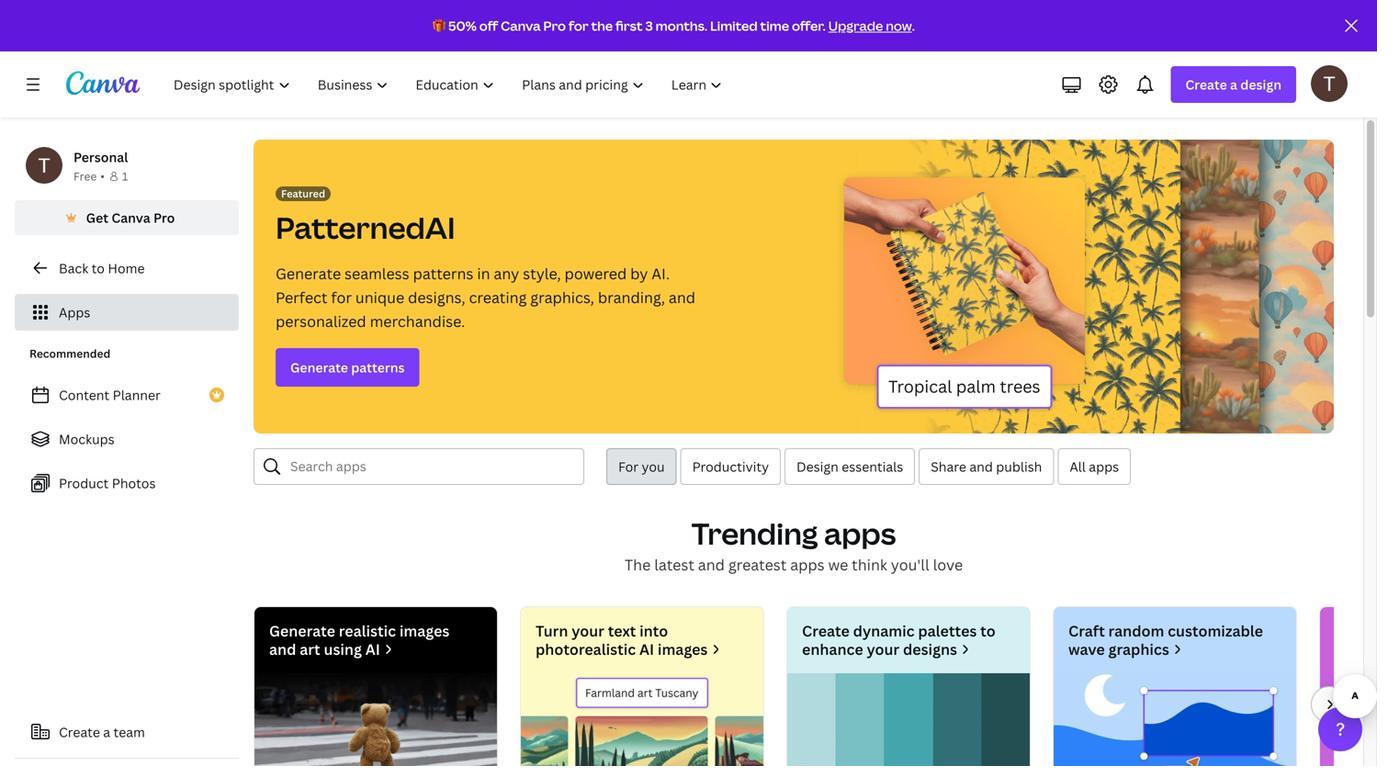 Task type: describe. For each thing, give the bounding box(es) containing it.
generate realistic images and art using ai
[[269, 621, 450, 659]]

create a design button
[[1171, 66, 1297, 103]]

0 vertical spatial pro
[[544, 17, 566, 34]]

seamless
[[345, 264, 410, 284]]

a for team
[[103, 724, 110, 741]]

top level navigation element
[[162, 66, 738, 103]]

product photos link
[[15, 465, 239, 502]]

create dynamic palettes to enhance your designs
[[802, 621, 996, 659]]

for you button
[[607, 449, 677, 485]]

featured
[[281, 187, 325, 200]]

love
[[933, 555, 963, 575]]

essentials
[[842, 458, 904, 476]]

art
[[300, 640, 321, 659]]

in
[[477, 264, 490, 284]]

imagen image
[[521, 674, 764, 767]]

all apps
[[1070, 458, 1120, 476]]

graphics
[[1109, 640, 1170, 659]]

list containing content planner
[[15, 377, 239, 502]]

get
[[86, 209, 109, 227]]

create dynamic palettes to enhance your designs button
[[787, 607, 1031, 767]]

craft
[[1069, 621, 1106, 641]]

mockups link
[[15, 421, 239, 458]]

turn
[[536, 621, 568, 641]]

back to home
[[59, 260, 145, 277]]

get canva pro button
[[15, 200, 239, 235]]

greatest
[[729, 555, 787, 575]]

by
[[631, 264, 648, 284]]

design essentials
[[797, 458, 904, 476]]

all apps button
[[1058, 449, 1132, 485]]

craft random customizable wave graphics button
[[1053, 607, 1298, 767]]

limited
[[710, 17, 758, 34]]

content planner link
[[15, 377, 239, 414]]

turn your text into photorealistic ai images
[[536, 621, 708, 659]]

create a team
[[59, 724, 145, 741]]

productivity
[[693, 458, 769, 476]]

upgrade now button
[[829, 17, 912, 34]]

ai.
[[652, 264, 670, 284]]

and inside "trending apps the latest and greatest apps we think you'll love"
[[698, 555, 725, 575]]

using
[[324, 640, 362, 659]]

featured patternedai
[[276, 187, 456, 248]]

0 vertical spatial canva
[[501, 17, 541, 34]]

customizable
[[1168, 621, 1264, 641]]

🎁
[[433, 17, 446, 34]]

get canva pro
[[86, 209, 175, 227]]

realistic
[[339, 621, 396, 641]]

2 vertical spatial apps
[[791, 555, 825, 575]]

graphics,
[[531, 288, 595, 307]]

random
[[1109, 621, 1165, 641]]

share and publish button
[[919, 449, 1055, 485]]

perfect
[[276, 288, 328, 307]]

merchandise.
[[370, 312, 465, 331]]

we
[[829, 555, 849, 575]]

create for create a team
[[59, 724, 100, 741]]

trending apps the latest and greatest apps we think you'll love
[[625, 514, 963, 575]]

team
[[114, 724, 145, 741]]

the
[[591, 17, 613, 34]]

think
[[852, 555, 888, 575]]

all
[[1070, 458, 1086, 476]]

back
[[59, 260, 88, 277]]

to inside create dynamic palettes to enhance your designs
[[981, 621, 996, 641]]

for inside generate seamless patterns in any style, powered by ai. perfect for unique designs, creating graphics, branding, and personalized merchandise.
[[331, 288, 352, 307]]

style,
[[523, 264, 561, 284]]

for
[[619, 458, 639, 476]]

design essentials button
[[785, 449, 916, 485]]

images inside generate realistic images and art using ai
[[400, 621, 450, 641]]

.
[[912, 17, 915, 34]]

content
[[59, 387, 110, 404]]

photorealistic
[[536, 640, 636, 659]]



Task type: vqa. For each thing, say whether or not it's contained in the screenshot.
TRENDING APPS THE LATEST AND GREATEST APPS WE THINK YOU'LL LOVE
yes



Task type: locate. For each thing, give the bounding box(es) containing it.
0 horizontal spatial ai
[[366, 640, 380, 659]]

upgrade
[[829, 17, 884, 34]]

canva right the off
[[501, 17, 541, 34]]

for you
[[619, 458, 665, 476]]

offer.
[[792, 17, 826, 34]]

for up personalized
[[331, 288, 352, 307]]

apps inside all apps button
[[1089, 458, 1120, 476]]

create a team button
[[15, 714, 239, 751]]

turn your text into photorealistic ai images button
[[520, 607, 765, 767]]

patterns
[[413, 264, 474, 284], [351, 359, 405, 376]]

pro left the
[[544, 17, 566, 34]]

2 vertical spatial create
[[59, 724, 100, 741]]

generate seamless patterns in any style, powered by ai. perfect for unique designs, creating graphics, branding, and personalized merchandise.
[[276, 264, 696, 331]]

3
[[646, 17, 653, 34]]

1 horizontal spatial a
[[1231, 76, 1238, 93]]

a inside dropdown button
[[1231, 76, 1238, 93]]

generate
[[276, 264, 341, 284], [290, 359, 348, 376], [269, 621, 335, 641]]

create inside create a team button
[[59, 724, 100, 741]]

and inside button
[[970, 458, 993, 476]]

a
[[1231, 76, 1238, 93], [103, 724, 110, 741]]

1 horizontal spatial pro
[[544, 17, 566, 34]]

dynamic
[[854, 621, 915, 641]]

generate patterns button
[[276, 348, 420, 387]]

images right realistic on the bottom of page
[[400, 621, 450, 641]]

enhance
[[802, 640, 864, 659]]

1 horizontal spatial your
[[867, 640, 900, 659]]

generate left realistic on the bottom of page
[[269, 621, 335, 641]]

ai inside turn your text into photorealistic ai images
[[640, 640, 655, 659]]

2 horizontal spatial create
[[1186, 76, 1228, 93]]

free •
[[74, 169, 105, 184]]

1 horizontal spatial images
[[658, 640, 708, 659]]

generate for generate patterns
[[290, 359, 348, 376]]

create inside create dynamic palettes to enhance your designs
[[802, 621, 850, 641]]

0 vertical spatial apps
[[1089, 458, 1120, 476]]

apps link
[[15, 294, 239, 331]]

1 vertical spatial patterns
[[351, 359, 405, 376]]

apps for all
[[1089, 458, 1120, 476]]

you'll
[[891, 555, 930, 575]]

canva right get
[[112, 209, 150, 227]]

1 vertical spatial to
[[981, 621, 996, 641]]

the
[[625, 555, 651, 575]]

patternedai
[[276, 208, 456, 248]]

50%
[[448, 17, 477, 34]]

now
[[886, 17, 912, 34]]

create left team
[[59, 724, 100, 741]]

free
[[74, 169, 97, 184]]

and left art
[[269, 640, 296, 659]]

designs,
[[408, 288, 466, 307]]

any
[[494, 264, 520, 284]]

list
[[15, 377, 239, 502]]

0 horizontal spatial canva
[[112, 209, 150, 227]]

create for create dynamic palettes to enhance your designs
[[802, 621, 850, 641]]

wave
[[1069, 640, 1105, 659]]

for left the
[[569, 17, 589, 34]]

craft random customizable wave graphics
[[1069, 621, 1264, 659]]

product photos
[[59, 475, 156, 492]]

first
[[616, 17, 643, 34]]

pro inside the "get canva pro" button
[[153, 209, 175, 227]]

to right the palettes
[[981, 621, 996, 641]]

apps right all
[[1089, 458, 1120, 476]]

1 horizontal spatial canva
[[501, 17, 541, 34]]

personalized
[[276, 312, 366, 331]]

patterns down the merchandise.
[[351, 359, 405, 376]]

1 ai from the left
[[366, 640, 380, 659]]

2 ai from the left
[[640, 640, 655, 659]]

recommended
[[29, 346, 110, 361]]

generate patterns
[[290, 359, 405, 376]]

1 vertical spatial apps
[[824, 514, 896, 554]]

lorem ipsum image
[[1321, 674, 1378, 767]]

0 horizontal spatial a
[[103, 724, 110, 741]]

1
[[122, 169, 128, 184]]

mockups
[[59, 431, 115, 448]]

and inside generate seamless patterns in any style, powered by ai. perfect for unique designs, creating graphics, branding, and personalized merchandise.
[[669, 288, 696, 307]]

apps left we
[[791, 555, 825, 575]]

off
[[480, 17, 498, 34]]

1 vertical spatial generate
[[290, 359, 348, 376]]

a left design
[[1231, 76, 1238, 93]]

patterns inside generate seamless patterns in any style, powered by ai. perfect for unique designs, creating graphics, branding, and personalized merchandise.
[[413, 264, 474, 284]]

create left dynamic
[[802, 621, 850, 641]]

into
[[640, 621, 668, 641]]

content planner
[[59, 387, 161, 404]]

1 vertical spatial for
[[331, 288, 352, 307]]

ai right text
[[640, 640, 655, 659]]

your
[[572, 621, 605, 641], [867, 640, 900, 659]]

apps
[[1089, 458, 1120, 476], [824, 514, 896, 554], [791, 555, 825, 575]]

powered
[[565, 264, 627, 284]]

your inside create dynamic palettes to enhance your designs
[[867, 640, 900, 659]]

pro up back to home link
[[153, 209, 175, 227]]

create a design
[[1186, 76, 1282, 93]]

apps up think
[[824, 514, 896, 554]]

design
[[797, 458, 839, 476]]

create left design
[[1186, 76, 1228, 93]]

0 vertical spatial generate
[[276, 264, 341, 284]]

your left text
[[572, 621, 605, 641]]

and
[[669, 288, 696, 307], [970, 458, 993, 476], [698, 555, 725, 575], [269, 640, 296, 659]]

generate for generate seamless patterns in any style, powered by ai. perfect for unique designs, creating graphics, branding, and personalized merchandise.
[[276, 264, 341, 284]]

images inside turn your text into photorealistic ai images
[[658, 640, 708, 659]]

0 vertical spatial create
[[1186, 76, 1228, 93]]

generate inside generate seamless patterns in any style, powered by ai. perfect for unique designs, creating graphics, branding, and personalized merchandise.
[[276, 264, 341, 284]]

apps for trending
[[824, 514, 896, 554]]

0 horizontal spatial create
[[59, 724, 100, 741]]

a inside button
[[103, 724, 110, 741]]

create inside create a design dropdown button
[[1186, 76, 1228, 93]]

months.
[[656, 17, 708, 34]]

your left designs
[[867, 640, 900, 659]]

canva inside the "get canva pro" button
[[112, 209, 150, 227]]

2 vertical spatial generate
[[269, 621, 335, 641]]

a for design
[[1231, 76, 1238, 93]]

creating
[[469, 288, 527, 307]]

branding,
[[598, 288, 665, 307]]

1 vertical spatial canva
[[112, 209, 150, 227]]

🎁 50% off canva pro for the first 3 months. limited time offer. upgrade now .
[[433, 17, 915, 34]]

planner
[[113, 387, 161, 404]]

patterns up "designs," on the top left
[[413, 264, 474, 284]]

and right share
[[970, 458, 993, 476]]

0 vertical spatial a
[[1231, 76, 1238, 93]]

create
[[1186, 76, 1228, 93], [802, 621, 850, 641], [59, 724, 100, 741]]

1 vertical spatial pro
[[153, 209, 175, 227]]

generate inside generate realistic images and art using ai
[[269, 621, 335, 641]]

0 vertical spatial patterns
[[413, 264, 474, 284]]

design
[[1241, 76, 1282, 93]]

palettes
[[919, 621, 977, 641]]

and down ai.
[[669, 288, 696, 307]]

1 horizontal spatial for
[[569, 17, 589, 34]]

generate realistic images and art using ai button
[[254, 607, 498, 767]]

share
[[931, 458, 967, 476]]

your inside turn your text into photorealistic ai images
[[572, 621, 605, 641]]

a text box shows "tropical palm trees" and behind it is a photo of two hands holding a spiral bound notebook with a repeating pattern of palm trees on the cover. behind that are more patterns. one is of cacti in the desert and the other is hot air balloons in the clouds. image
[[813, 140, 1335, 434]]

1 horizontal spatial ai
[[640, 640, 655, 659]]

0 horizontal spatial pro
[[153, 209, 175, 227]]

dall·e image
[[255, 674, 497, 767]]

designs
[[903, 640, 958, 659]]

a left team
[[103, 724, 110, 741]]

latest
[[655, 555, 695, 575]]

personal
[[74, 148, 128, 166]]

unique
[[356, 288, 405, 307]]

0 horizontal spatial your
[[572, 621, 605, 641]]

patterns inside button
[[351, 359, 405, 376]]

1 vertical spatial create
[[802, 621, 850, 641]]

canva
[[501, 17, 541, 34], [112, 209, 150, 227]]

wave generator image
[[1054, 674, 1297, 767]]

and inside generate realistic images and art using ai
[[269, 640, 296, 659]]

create for create a design
[[1186, 76, 1228, 93]]

0 horizontal spatial to
[[92, 260, 105, 277]]

shade image
[[788, 674, 1030, 767]]

product
[[59, 475, 109, 492]]

images right text
[[658, 640, 708, 659]]

terry turtle image
[[1312, 65, 1348, 102]]

0 horizontal spatial for
[[331, 288, 352, 307]]

back to home link
[[15, 250, 239, 287]]

and right latest
[[698, 555, 725, 575]]

ai
[[366, 640, 380, 659], [640, 640, 655, 659]]

share and publish
[[931, 458, 1043, 476]]

home
[[108, 260, 145, 277]]

1 horizontal spatial patterns
[[413, 264, 474, 284]]

to right back
[[92, 260, 105, 277]]

time
[[761, 17, 790, 34]]

1 horizontal spatial create
[[802, 621, 850, 641]]

0 horizontal spatial images
[[400, 621, 450, 641]]

1 horizontal spatial to
[[981, 621, 996, 641]]

ai inside generate realistic images and art using ai
[[366, 640, 380, 659]]

0 vertical spatial for
[[569, 17, 589, 34]]

to
[[92, 260, 105, 277], [981, 621, 996, 641]]

Input field to search for apps search field
[[290, 449, 573, 484]]

0 vertical spatial to
[[92, 260, 105, 277]]

text
[[608, 621, 636, 641]]

productivity button
[[681, 449, 781, 485]]

0 horizontal spatial patterns
[[351, 359, 405, 376]]

generate down personalized
[[290, 359, 348, 376]]

for
[[569, 17, 589, 34], [331, 288, 352, 307]]

1 vertical spatial a
[[103, 724, 110, 741]]

ai right using
[[366, 640, 380, 659]]

publish
[[997, 458, 1043, 476]]

generate for generate realistic images and art using ai
[[269, 621, 335, 641]]

generate up "perfect"
[[276, 264, 341, 284]]



